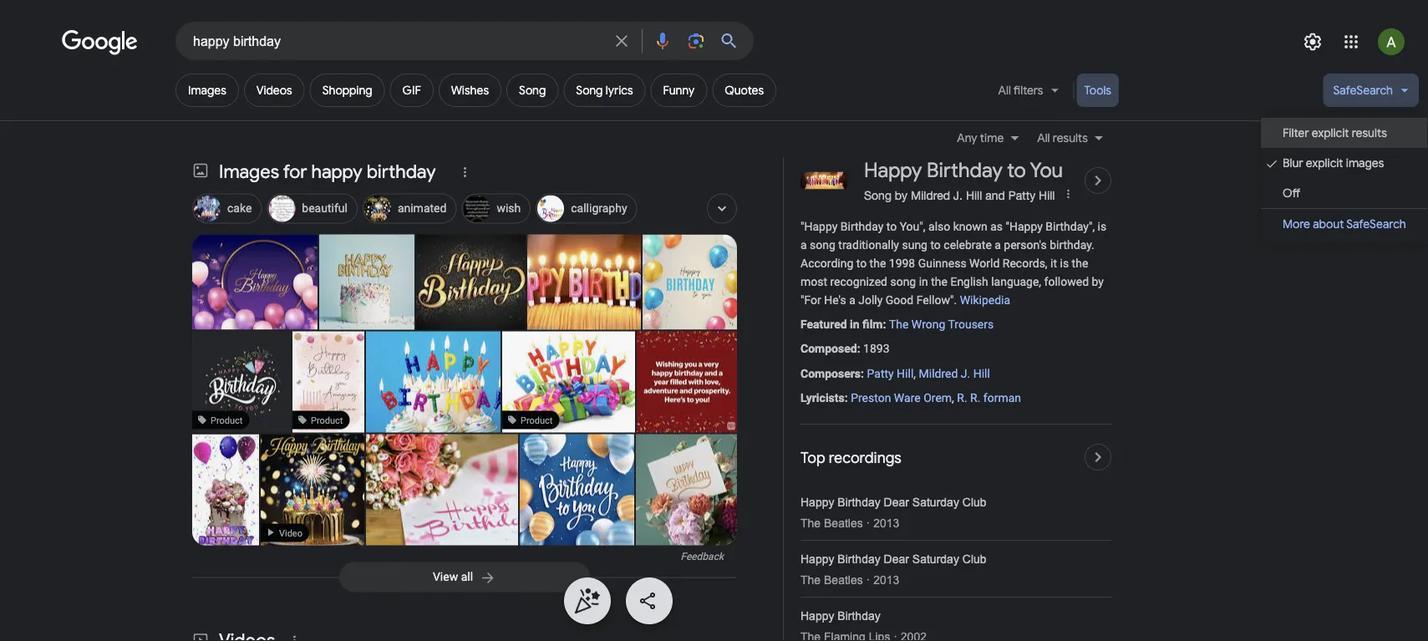 Task type: describe. For each thing, give the bounding box(es) containing it.
0 horizontal spatial by
[[895, 188, 908, 202]]

1 horizontal spatial the
[[931, 275, 948, 289]]

history of the happy birthday song | pump it up image
[[366, 331, 518, 433]]

images for happy birthday
[[219, 160, 436, 183]]

happy birthday to you link
[[864, 157, 1079, 184]]

hill left the more options icon
[[1039, 188, 1055, 202]]

by inside "happy birthday to you", also known as "happy birthday", is a song traditionally sung to celebrate a person's birthday. according to the 1998 guinness world records, it is the most recognized song in the english language, followed by "for he's a jolly good fellow".
[[1092, 275, 1104, 289]]

world
[[970, 256, 1000, 270]]

1 product button from the left
[[191, 331, 293, 433]]

1 2013 from the top
[[874, 517, 900, 530]]

known
[[953, 219, 988, 233]]

Search search field
[[193, 32, 602, 53]]

2 2013 from the top
[[874, 573, 900, 586]]

mildred j. hill link
[[919, 366, 990, 380]]

0 vertical spatial mildred
[[911, 188, 950, 202]]

to left you",
[[887, 219, 897, 233]]

blur explicit images
[[1283, 155, 1384, 171]]

1893
[[864, 342, 890, 356]]

"for
[[801, 293, 821, 307]]

filter explicit results
[[1283, 125, 1387, 140]]

birthday inside "happy birthday to you", also known as "happy birthday", is a song traditionally sung to celebrate a person's birthday. according to the 1998 guinness world records, it is the most recognized song in the english language, followed by "for he's a jolly good fellow".
[[841, 219, 884, 233]]

trousers
[[948, 318, 994, 331]]

add song element
[[519, 83, 546, 98]]

0 horizontal spatial a
[[801, 238, 807, 252]]

menu containing filter explicit results
[[1261, 114, 1428, 243]]

add wishes element
[[451, 83, 489, 98]]

tools button
[[1077, 74, 1119, 107]]

: for 1893
[[857, 342, 861, 356]]

top recordings link
[[801, 444, 1112, 471]]

animated
[[398, 201, 447, 215]]

recognized
[[830, 275, 888, 289]]

calligraphy button
[[536, 191, 637, 228]]

all filters
[[998, 83, 1044, 98]]

: for patty
[[861, 366, 864, 380]]

you",
[[900, 219, 926, 233]]

r. r.  forman link
[[957, 391, 1021, 405]]

happy birthday! gift card! image
[[489, 331, 651, 433]]

what to write in a birthday card - unique happy birthday wishes image
[[319, 234, 415, 330]]

video
[[279, 528, 303, 538]]

happy birthday to you heading
[[864, 157, 1063, 184]]

fellow".
[[917, 293, 957, 307]]

lyricists
[[801, 391, 845, 405]]

hill left and
[[966, 188, 982, 202]]

filters
[[1014, 83, 1044, 98]]

featured
[[801, 318, 847, 331]]

list containing happy birthday dear saturday club
[[801, 484, 1112, 641]]

2 r. from the left
[[970, 391, 981, 405]]

search by image image
[[686, 31, 706, 51]]

beautiful
[[302, 201, 348, 215]]

any time button
[[957, 129, 1028, 147]]

1998
[[889, 256, 915, 270]]

records,
[[1003, 256, 1048, 270]]

filter explicit results link
[[1261, 118, 1428, 148]]

for
[[283, 160, 307, 183]]

view
[[433, 570, 458, 584]]

off link
[[1261, 178, 1428, 208]]

happy inside happy birthday link
[[801, 610, 835, 623]]

1 vertical spatial song
[[891, 275, 916, 289]]

top recordings
[[801, 448, 902, 467]]

song lyrics
[[576, 83, 633, 98]]

wish button
[[462, 191, 531, 228]]

preston
[[851, 391, 891, 405]]

1 vertical spatial is
[[1060, 256, 1069, 270]]

add gif element
[[403, 83, 421, 98]]

lyricists : preston ware orem , r. r.  forman
[[801, 391, 1021, 405]]

1 saturday from the top
[[913, 496, 959, 509]]

safesearch button
[[1324, 74, 1419, 114]]

1 "happy from the left
[[801, 219, 838, 233]]

1 horizontal spatial results
[[1352, 125, 1387, 140]]

images link
[[176, 74, 239, 107]]

happy birthday to you - wikipedia image
[[457, 234, 715, 330]]

preston ware orem link
[[851, 391, 952, 405]]

wish
[[497, 201, 521, 215]]

explicit for blur
[[1306, 155, 1344, 171]]

happy inside happy birthday to you heading
[[864, 158, 922, 183]]

https://megaport.hu/media/37581... - happy birthday animations image
[[261, 431, 364, 556]]

0 vertical spatial j.
[[954, 188, 963, 202]]

calligraphy
[[571, 201, 627, 215]]

product for first product button from right
[[521, 415, 553, 425]]

beautiful button
[[267, 191, 358, 228]]

gif
[[403, 83, 421, 98]]

most
[[801, 275, 828, 289]]

celebrate
[[944, 238, 992, 252]]

1 horizontal spatial ,
[[952, 391, 954, 405]]

and
[[986, 188, 1005, 202]]

birthday
[[367, 160, 436, 183]]

: up the 1893
[[883, 318, 886, 331]]

birthday inside heading
[[927, 158, 1003, 183]]

2 saturday from the top
[[913, 553, 959, 566]]

all
[[461, 570, 473, 584]]

orem
[[924, 391, 952, 405]]

he's
[[824, 293, 846, 307]]

tools
[[1084, 83, 1112, 98]]

2 · from the top
[[866, 573, 870, 586]]

top
[[801, 448, 826, 467]]

all for all results
[[1038, 130, 1050, 145]]

more options element
[[1060, 186, 1077, 202]]

composers
[[801, 366, 861, 380]]

funny link
[[651, 74, 707, 107]]

more options image
[[1062, 187, 1075, 201]]

song lyrics link
[[564, 74, 646, 107]]

wikipedia
[[960, 293, 1011, 307]]

language,
[[991, 275, 1042, 289]]

blur explicit images link
[[1261, 148, 1428, 178]]

song by mildred j. hill and patty hill
[[864, 188, 1055, 202]]

blur
[[1283, 155, 1304, 171]]

wrong
[[912, 318, 946, 331]]

add funny element
[[663, 83, 695, 98]]

off
[[1283, 186, 1301, 201]]

100 best birthday instagram captions - cute birthday ... image
[[636, 399, 737, 551]]

images for happy birthday heading
[[219, 160, 436, 183]]

product for second product button from the right
[[311, 415, 343, 425]]

forman
[[984, 391, 1021, 405]]

1 horizontal spatial is
[[1098, 219, 1107, 233]]

happy birthday to you
[[864, 158, 1063, 183]]

all for all filters
[[998, 83, 1011, 98]]

2 club from the top
[[963, 553, 987, 566]]

as
[[991, 219, 1003, 233]]

wishes link
[[439, 74, 502, 107]]

explicit for filter
[[1312, 125, 1349, 140]]

jolly
[[859, 293, 883, 307]]

0 vertical spatial the
[[889, 318, 909, 331]]

safesearch inside dropdown button
[[1334, 83, 1393, 98]]

shopping
[[322, 83, 372, 98]]

0 horizontal spatial the
[[870, 256, 886, 270]]

wishes
[[451, 83, 489, 98]]

results inside popup button
[[1053, 130, 1088, 145]]

followed
[[1044, 275, 1089, 289]]

sung
[[902, 238, 928, 252]]

song link
[[507, 74, 559, 107]]

2 happy birthday dear saturday club the beatles · 2013 from the top
[[801, 553, 987, 586]]

lyrics
[[606, 83, 633, 98]]

composed : 1893
[[801, 342, 890, 356]]

composers : patty hill , mildred j. hill
[[801, 366, 990, 380]]

according
[[801, 256, 854, 270]]



Task type: vqa. For each thing, say whether or not it's contained in the screenshot.
"GIF" link at left top
yes



Task type: locate. For each thing, give the bounding box(es) containing it.
r.
[[957, 391, 968, 405], [970, 391, 981, 405]]

good
[[886, 293, 914, 307]]

0 vertical spatial 2013
[[874, 517, 900, 530]]

add song lyrics element
[[576, 83, 633, 98]]

images
[[1346, 155, 1384, 171]]

song for song lyrics
[[576, 83, 603, 98]]

product for third product button from the right
[[211, 415, 243, 425]]

0 horizontal spatial "happy
[[801, 219, 838, 233]]

1 vertical spatial the
[[801, 517, 821, 530]]

2 vertical spatial the
[[801, 573, 821, 586]]

None search field
[[0, 21, 754, 60]]

, down mildred j. hill link
[[952, 391, 954, 405]]

add shopping element
[[322, 83, 372, 98]]

0 vertical spatial safesearch
[[1334, 83, 1393, 98]]

3 product button from the left
[[489, 331, 651, 433]]

happy birthday dear saturday club the beatles · 2013 down recordings
[[801, 496, 987, 530]]

1 vertical spatial ,
[[952, 391, 954, 405]]

google image
[[62, 30, 139, 55]]

0 vertical spatial by
[[895, 188, 908, 202]]

any
[[957, 130, 978, 145]]

0 vertical spatial is
[[1098, 219, 1107, 233]]

1 vertical spatial ·
[[866, 573, 870, 586]]

more about safesearch link
[[1261, 209, 1428, 239]]

images for images for happy birthday
[[219, 160, 279, 183]]

2 beatles from the top
[[824, 573, 863, 586]]

safesearch
[[1334, 83, 1393, 98], [1347, 216, 1406, 232]]

explicit up blur explicit images
[[1312, 125, 1349, 140]]

1 vertical spatial saturday
[[913, 553, 959, 566]]

safesearch inside menu
[[1347, 216, 1406, 232]]

all results
[[1038, 130, 1088, 145]]

the up fellow".
[[931, 275, 948, 289]]

1 product from the left
[[211, 415, 243, 425]]

recordings
[[829, 448, 902, 467]]

2 product from the left
[[311, 415, 343, 425]]

mildred
[[911, 188, 950, 202], [919, 366, 958, 380]]

1 vertical spatial club
[[963, 553, 987, 566]]

1 vertical spatial by
[[1092, 275, 1104, 289]]

0 vertical spatial all
[[998, 83, 1011, 98]]

0 horizontal spatial product
[[211, 415, 243, 425]]

1 vertical spatial all
[[1038, 130, 1050, 145]]

0 vertical spatial song
[[810, 238, 836, 252]]

mildred up also
[[911, 188, 950, 202]]

patty right and
[[1009, 188, 1036, 202]]

all inside dropdown button
[[998, 83, 1011, 98]]

happy birthday images - free download on freepik image
[[192, 234, 335, 330], [400, 234, 543, 330], [520, 434, 634, 549]]

1 r. from the left
[[957, 391, 968, 405]]

, up lyricists : preston ware orem , r. r.  forman
[[914, 366, 916, 380]]

0 horizontal spatial patty
[[867, 366, 894, 380]]

1 horizontal spatial in
[[919, 275, 928, 289]]

1 dear from the top
[[884, 496, 909, 509]]

club up happy birthday link
[[963, 553, 987, 566]]

shopping link
[[310, 74, 385, 107]]

composed
[[801, 342, 857, 356]]

20+ free happy birthday gifs & celebration stickers - pixabay image
[[192, 434, 259, 549]]

1 vertical spatial beatles
[[824, 573, 863, 586]]

song down 1998
[[891, 275, 916, 289]]

images
[[188, 83, 226, 98], [219, 160, 279, 183]]

song up according
[[810, 238, 836, 252]]

view all element
[[339, 562, 590, 592]]

the wrong trousers link
[[889, 318, 994, 331]]

"happy up according
[[801, 219, 838, 233]]

j. up r. r.  forman link
[[961, 366, 971, 380]]

hill up r. r.  forman link
[[974, 366, 990, 380]]

club
[[963, 496, 987, 509], [963, 553, 987, 566]]

free and customizable birthday templates image
[[643, 234, 738, 330]]

the down the birthday.
[[1072, 256, 1089, 270]]

in inside "happy birthday to you", also known as "happy birthday", is a song traditionally sung to celebrate a person's birthday. according to the 1998 guinness world records, it is the most recognized song in the english language, followed by "for he's a jolly good fellow".
[[919, 275, 928, 289]]

r. left forman on the bottom
[[970, 391, 981, 405]]

mildred up orem
[[919, 366, 958, 380]]

2 horizontal spatial song
[[864, 188, 892, 202]]

song left lyrics at the top left of the page
[[576, 83, 603, 98]]

cake button
[[192, 191, 262, 228]]

to up recognized
[[857, 256, 867, 270]]

english
[[951, 275, 989, 289]]

"happy up person's
[[1006, 219, 1043, 233]]

130 special happy birthday wishes & messages image
[[637, 331, 738, 433]]

3 product from the left
[[521, 415, 553, 425]]

1 horizontal spatial r.
[[970, 391, 981, 405]]

hill
[[966, 188, 982, 202], [1039, 188, 1055, 202], [897, 366, 914, 380], [974, 366, 990, 380]]

: up preston
[[861, 366, 864, 380]]

images left videos
[[188, 83, 226, 98]]

happy birthday you amazing human | birthday cards & quotes 🎂🎁🎉 | send  real postcards online image
[[293, 331, 364, 433]]

1 horizontal spatial song
[[891, 275, 916, 289]]

the down traditionally
[[870, 256, 886, 270]]

guinness
[[918, 256, 967, 270]]

is right it
[[1060, 256, 1069, 270]]

0 horizontal spatial r.
[[957, 391, 968, 405]]

1 vertical spatial safesearch
[[1347, 216, 1406, 232]]

images for images
[[188, 83, 226, 98]]

saturday up happy birthday link
[[913, 553, 959, 566]]

traditionally
[[839, 238, 899, 252]]

beatles up happy birthday
[[824, 573, 863, 586]]

1 horizontal spatial by
[[1092, 275, 1104, 289]]

: left the 1893
[[857, 342, 861, 356]]

happy birthday link
[[801, 597, 1112, 641]]

1 horizontal spatial "happy
[[1006, 219, 1043, 233]]

it
[[1051, 256, 1057, 270]]

more about safesearch
[[1283, 216, 1406, 232]]

birthday.
[[1050, 238, 1095, 252]]

1 horizontal spatial patty
[[1009, 188, 1036, 202]]

0 horizontal spatial is
[[1060, 256, 1069, 270]]

in left "film"
[[850, 318, 860, 331]]

menu
[[1261, 114, 1428, 243]]

animated button
[[363, 191, 457, 228]]

0 vertical spatial club
[[963, 496, 987, 509]]

the
[[889, 318, 909, 331], [801, 517, 821, 530], [801, 573, 821, 586]]

happy birthday
[[801, 610, 881, 623]]

0 horizontal spatial results
[[1053, 130, 1088, 145]]

patty down the 1893
[[867, 366, 894, 380]]

explicit
[[1312, 125, 1349, 140], [1306, 155, 1344, 171]]

: for preston
[[845, 391, 848, 405]]

0 horizontal spatial song
[[519, 83, 546, 98]]

the down good
[[889, 318, 909, 331]]

patty hill link
[[867, 366, 914, 380]]

safesearch down off link
[[1347, 216, 1406, 232]]

images up cake
[[219, 160, 279, 183]]

hill up ware
[[897, 366, 914, 380]]

any time
[[957, 130, 1004, 145]]

club down top recordings link
[[963, 496, 987, 509]]

in
[[919, 275, 928, 289], [850, 318, 860, 331]]

product
[[211, 415, 243, 425], [311, 415, 343, 425], [521, 415, 553, 425]]

about
[[1313, 216, 1344, 232]]

quotes
[[725, 83, 764, 98]]

a
[[801, 238, 807, 252], [995, 238, 1001, 252], [849, 293, 856, 307]]

the down top on the right of page
[[801, 517, 821, 530]]

2 horizontal spatial a
[[995, 238, 1001, 252]]

0 vertical spatial in
[[919, 275, 928, 289]]

1 horizontal spatial product
[[311, 415, 343, 425]]

1 horizontal spatial song
[[576, 83, 603, 98]]

belated happy birthday wishes | petal talk image
[[366, 434, 563, 545]]

to
[[1008, 158, 1026, 183], [887, 219, 897, 233], [931, 238, 941, 252], [857, 256, 867, 270]]

the up happy birthday
[[801, 573, 821, 586]]

results up you
[[1053, 130, 1088, 145]]

view all
[[433, 570, 473, 584]]

also
[[929, 219, 951, 233]]

song for song by mildred j. hill and patty hill
[[864, 188, 892, 202]]

0 vertical spatial images
[[188, 83, 226, 98]]

2013
[[874, 517, 900, 530], [874, 573, 900, 586]]

1 horizontal spatial all
[[1038, 130, 1050, 145]]

all results button
[[1028, 129, 1112, 147]]

song right wishes at the top
[[519, 83, 546, 98]]

1 vertical spatial j.
[[961, 366, 971, 380]]

person's
[[1004, 238, 1047, 252]]

search by voice image
[[653, 31, 673, 51]]

product button
[[191, 331, 293, 433], [293, 331, 364, 433], [489, 331, 651, 433]]

2 dear from the top
[[884, 553, 909, 566]]

"happy birthday to you", also known as "happy birthday", is a song traditionally sung to celebrate a person's birthday. according to the 1998 guinness world records, it is the most recognized song in the english language, followed by "for he's a jolly good fellow".
[[801, 219, 1107, 307]]

0 vertical spatial patty
[[1009, 188, 1036, 202]]

all left filters
[[998, 83, 1011, 98]]

the
[[870, 256, 886, 270], [1072, 256, 1089, 270], [931, 275, 948, 289]]

1 · from the top
[[866, 517, 870, 530]]

by
[[895, 188, 908, 202], [1092, 275, 1104, 289]]

all
[[998, 83, 1011, 98], [1038, 130, 1050, 145]]

birthday",
[[1046, 219, 1095, 233]]

: left preston
[[845, 391, 848, 405]]

happy
[[311, 160, 362, 183]]

wikipedia link
[[960, 293, 1011, 307]]

0 horizontal spatial in
[[850, 318, 860, 331]]

r. right orem
[[957, 391, 968, 405]]

happy birthday dear saturday club the beatles · 2013
[[801, 496, 987, 530], [801, 553, 987, 586]]

0 vertical spatial ·
[[866, 517, 870, 530]]

0 vertical spatial happy birthday dear saturday club the beatles · 2013
[[801, 496, 987, 530]]

· up happy birthday
[[866, 573, 870, 586]]

1 vertical spatial mildred
[[919, 366, 958, 380]]

images for happy birthday link
[[192, 160, 446, 186]]

by right the 'followed'
[[1092, 275, 1104, 289]]

1 vertical spatial patty
[[867, 366, 894, 380]]

explicit right 'blur' at the right of the page
[[1306, 155, 1344, 171]]

feedback
[[681, 550, 724, 562]]

videos
[[256, 83, 292, 98]]

filter
[[1283, 125, 1309, 140]]

all up you
[[1038, 130, 1050, 145]]

by up you",
[[895, 188, 908, 202]]

cake
[[227, 201, 252, 215]]

song up traditionally
[[864, 188, 892, 202]]

time
[[980, 130, 1004, 145]]

1 vertical spatial images
[[219, 160, 279, 183]]

1 vertical spatial in
[[850, 318, 860, 331]]

a up according
[[801, 238, 807, 252]]

to down also
[[931, 238, 941, 252]]

1 beatles from the top
[[824, 517, 863, 530]]

0 vertical spatial ,
[[914, 366, 916, 380]]

0 horizontal spatial ,
[[914, 366, 916, 380]]

all inside popup button
[[1038, 130, 1050, 145]]

beatles down top recordings
[[824, 517, 863, 530]]

0 vertical spatial beatles
[[824, 517, 863, 530]]

1 vertical spatial happy birthday dear saturday club the beatles · 2013
[[801, 553, 987, 586]]

safesearch up filter explicit results link
[[1334, 83, 1393, 98]]

2 product button from the left
[[293, 331, 364, 433]]

1 vertical spatial 2013
[[874, 573, 900, 586]]

· down recordings
[[866, 517, 870, 530]]

a down as
[[995, 238, 1001, 252]]

song
[[519, 83, 546, 98], [576, 83, 603, 98], [864, 188, 892, 202]]

all filters button
[[988, 74, 1071, 114]]

2 "happy from the left
[[1006, 219, 1043, 233]]

2013 down recordings
[[874, 517, 900, 530]]

1 happy birthday dear saturday club the beatles · 2013 from the top
[[801, 496, 987, 530]]

is right birthday",
[[1098, 219, 1107, 233]]

feedback button
[[192, 550, 724, 562]]

song
[[810, 238, 836, 252], [891, 275, 916, 289]]

:
[[883, 318, 886, 331], [857, 342, 861, 356], [861, 366, 864, 380], [845, 391, 848, 405]]

saturday down top recordings link
[[913, 496, 959, 509]]

to left you
[[1008, 158, 1026, 183]]

0 vertical spatial dear
[[884, 496, 909, 509]]

0 horizontal spatial all
[[998, 83, 1011, 98]]

1 horizontal spatial a
[[849, 293, 856, 307]]

1 club from the top
[[963, 496, 987, 509]]

list
[[801, 484, 1112, 641]]

a right he's
[[849, 293, 856, 307]]

1 vertical spatial explicit
[[1306, 155, 1344, 171]]

song for add song element
[[519, 83, 546, 98]]

to inside heading
[[1008, 158, 1026, 183]]

in up fellow".
[[919, 275, 928, 289]]

film
[[863, 318, 883, 331]]

0 horizontal spatial song
[[810, 238, 836, 252]]

2 horizontal spatial product
[[521, 415, 553, 425]]

2013 up happy birthday
[[874, 573, 900, 586]]

0 vertical spatial explicit
[[1312, 125, 1349, 140]]

add quotes element
[[725, 83, 764, 98]]

happy birthday dear saturday club the beatles · 2013 up happy birthday
[[801, 553, 987, 586]]

videos link
[[244, 74, 305, 107]]

results up images
[[1352, 125, 1387, 140]]

saturday
[[913, 496, 959, 509], [913, 553, 959, 566]]

patty
[[1009, 188, 1036, 202], [867, 366, 894, 380]]

j. down happy birthday to you heading
[[954, 188, 963, 202]]

2 horizontal spatial the
[[1072, 256, 1089, 270]]

you
[[1030, 158, 1063, 183]]

0 vertical spatial saturday
[[913, 496, 959, 509]]

1 vertical spatial dear
[[884, 553, 909, 566]]

happy birthday to you: december 2019 - christmas birthday gift (001) image
[[191, 331, 293, 433]]



